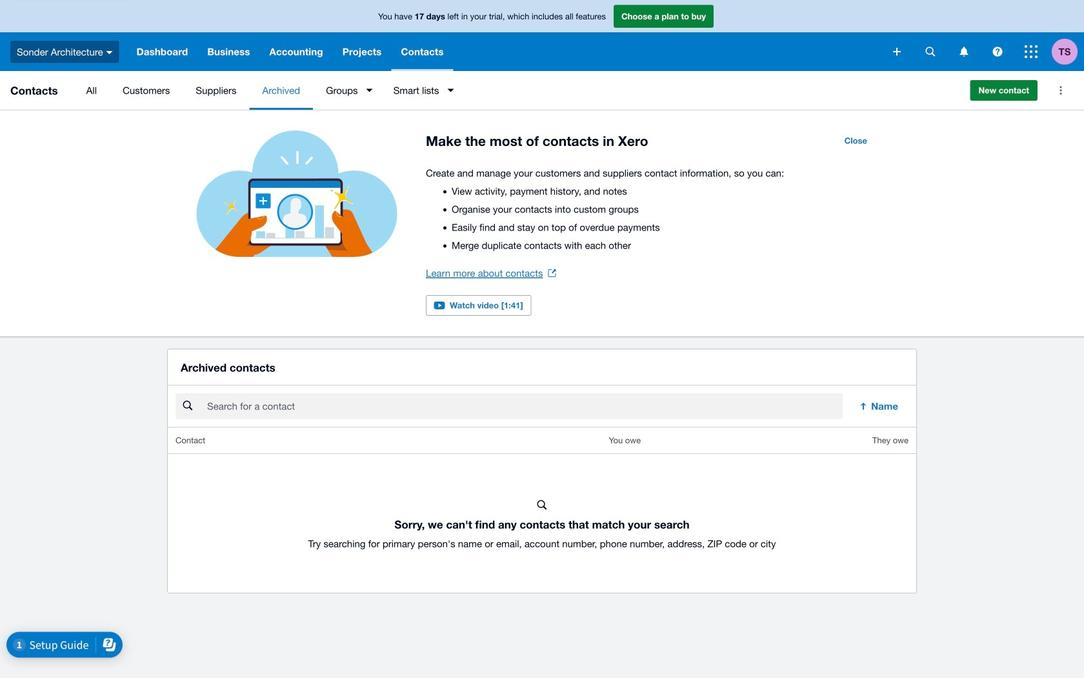 Task type: describe. For each thing, give the bounding box(es) containing it.
1 horizontal spatial svg image
[[1026, 45, 1038, 58]]



Task type: vqa. For each thing, say whether or not it's contained in the screenshot.
the rightmost Export
no



Task type: locate. For each thing, give the bounding box(es) containing it.
contact list table element
[[168, 428, 917, 593]]

Search for a contact field
[[206, 394, 843, 419]]

svg image
[[1026, 45, 1038, 58], [994, 47, 1003, 57]]

banner
[[0, 0, 1085, 71]]

actions menu image
[[1049, 77, 1075, 103]]

0 horizontal spatial svg image
[[994, 47, 1003, 57]]

menu
[[73, 71, 961, 110]]

svg image
[[926, 47, 936, 57], [961, 47, 969, 57], [894, 48, 902, 56], [106, 51, 113, 54]]



